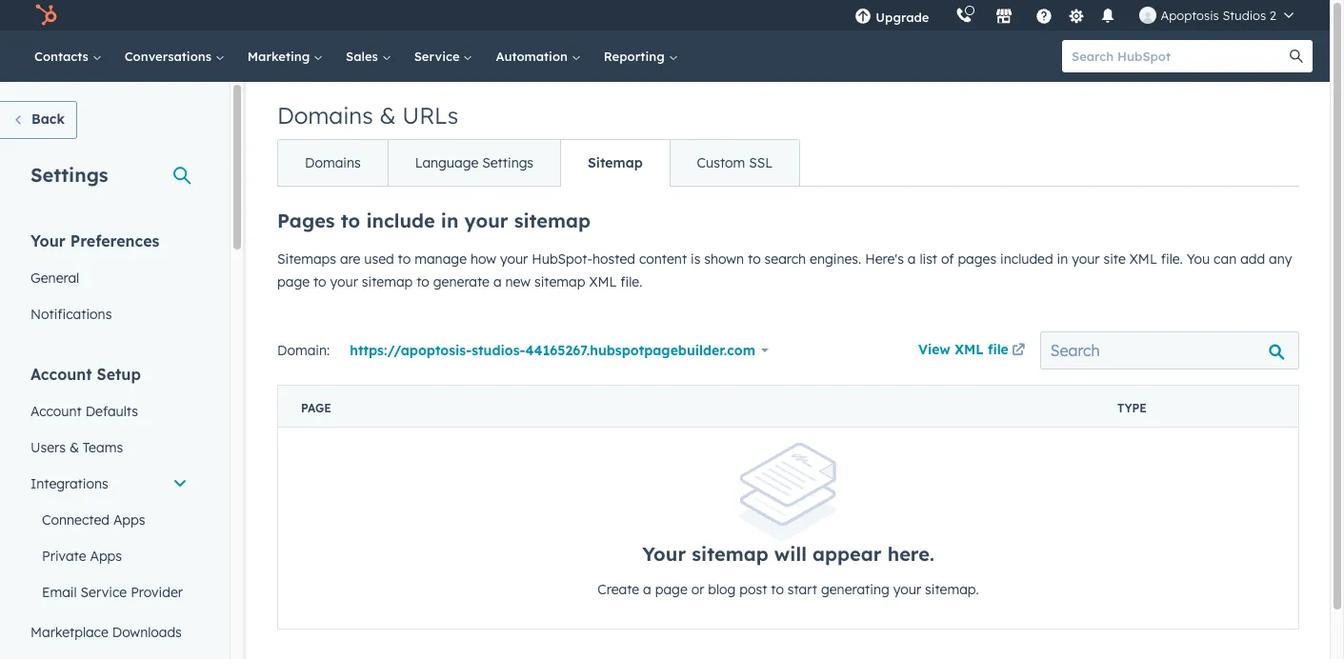 Task type: locate. For each thing, give the bounding box(es) containing it.
domains up domains link
[[277, 101, 373, 130]]

settings down back
[[30, 163, 108, 187]]

custom
[[697, 154, 745, 172]]

account setup element
[[19, 364, 199, 659]]

marketing
[[248, 49, 314, 64]]

& left the "urls"
[[380, 101, 396, 130]]

back link
[[0, 101, 77, 139]]

your preferences
[[30, 232, 160, 251]]

in right the included
[[1057, 251, 1068, 268]]

menu
[[842, 0, 1307, 30]]

44165267.hubspotpagebuilder.com
[[526, 342, 756, 359]]

preferences
[[70, 232, 160, 251]]

generating
[[821, 582, 890, 599]]

1 vertical spatial apps
[[90, 548, 122, 565]]

xml
[[1130, 251, 1158, 268], [589, 273, 617, 291], [955, 341, 984, 358]]

a left list
[[908, 251, 916, 268]]

xml down hosted
[[589, 273, 617, 291]]

view xml file
[[919, 341, 1009, 358]]

ssl
[[749, 154, 773, 172]]

1 vertical spatial domains
[[305, 154, 361, 172]]

0 vertical spatial domains
[[277, 101, 373, 130]]

appear
[[813, 543, 882, 566]]

apps for connected apps
[[113, 512, 145, 529]]

service inside "account setup" element
[[81, 584, 127, 601]]

manage
[[415, 251, 467, 268]]

domains
[[277, 101, 373, 130], [305, 154, 361, 172]]

to right post
[[771, 582, 784, 599]]

account up users
[[30, 403, 82, 420]]

xml right site
[[1130, 251, 1158, 268]]

apoptosis
[[1161, 8, 1219, 23]]

navigation
[[277, 139, 801, 187]]

account
[[30, 365, 92, 384], [30, 403, 82, 420]]

& for users
[[69, 439, 79, 456]]

pages
[[277, 209, 335, 233]]

file. down hosted
[[621, 273, 643, 291]]

account up account defaults
[[30, 365, 92, 384]]

to down manage
[[417, 273, 430, 291]]

0 vertical spatial service
[[414, 49, 464, 64]]

provider
[[131, 584, 183, 601]]

sitemap
[[514, 209, 591, 233], [362, 273, 413, 291], [535, 273, 586, 291], [692, 543, 769, 566]]

apoptosis studios 2 button
[[1129, 0, 1305, 30]]

calling icon image
[[956, 8, 973, 25]]

0 vertical spatial apps
[[113, 512, 145, 529]]

your for your sitemap will appear here.
[[642, 543, 686, 566]]

1 vertical spatial in
[[1057, 251, 1068, 268]]

your up how
[[465, 209, 508, 233]]

& inside users & teams link
[[69, 439, 79, 456]]

0 horizontal spatial a
[[493, 273, 502, 291]]

& right users
[[69, 439, 79, 456]]

1 vertical spatial file.
[[621, 273, 643, 291]]

file.
[[1161, 251, 1183, 268], [621, 273, 643, 291]]

a left new
[[493, 273, 502, 291]]

1 horizontal spatial your
[[642, 543, 686, 566]]

studios
[[1223, 8, 1267, 23]]

notifications
[[30, 306, 112, 323]]

apps for private apps
[[90, 548, 122, 565]]

xml left file
[[955, 341, 984, 358]]

settings
[[482, 154, 534, 172], [30, 163, 108, 187]]

used
[[364, 251, 394, 268]]

0 horizontal spatial &
[[69, 439, 79, 456]]

reporting link
[[592, 30, 689, 82]]

0 vertical spatial page
[[277, 273, 310, 291]]

1 horizontal spatial in
[[1057, 251, 1068, 268]]

xml inside "link"
[[955, 341, 984, 358]]

your up new
[[500, 251, 528, 268]]

2 vertical spatial xml
[[955, 341, 984, 358]]

of
[[941, 251, 954, 268]]

custom ssl
[[697, 154, 773, 172]]

connected apps
[[42, 512, 145, 529]]

start
[[788, 582, 818, 599]]

integrations button
[[19, 466, 199, 502]]

marketplace
[[30, 624, 108, 641]]

1 vertical spatial a
[[493, 273, 502, 291]]

calling icon button
[[949, 3, 981, 28]]

1 link opens in a new window image from the top
[[1012, 340, 1026, 363]]

navigation containing domains
[[277, 139, 801, 187]]

in up manage
[[441, 209, 459, 233]]

1 vertical spatial &
[[69, 439, 79, 456]]

in
[[441, 209, 459, 233], [1057, 251, 1068, 268]]

any
[[1269, 251, 1293, 268]]

0 vertical spatial xml
[[1130, 251, 1158, 268]]

search button
[[1281, 40, 1313, 72]]

1 horizontal spatial file.
[[1161, 251, 1183, 268]]

2 link opens in a new window image from the top
[[1012, 344, 1026, 358]]

create
[[598, 582, 640, 599]]

0 horizontal spatial in
[[441, 209, 459, 233]]

hosted
[[593, 251, 636, 268]]

0 horizontal spatial page
[[277, 273, 310, 291]]

domains for domains
[[305, 154, 361, 172]]

service up the "urls"
[[414, 49, 464, 64]]

0 vertical spatial account
[[30, 365, 92, 384]]

marketplace downloads link
[[19, 615, 199, 651]]

search
[[765, 251, 806, 268]]

1 vertical spatial account
[[30, 403, 82, 420]]

to down sitemaps
[[313, 273, 326, 291]]

notifications image
[[1100, 9, 1117, 26]]

apps up email service provider link at bottom
[[90, 548, 122, 565]]

service
[[414, 49, 464, 64], [81, 584, 127, 601]]

conversations link
[[113, 30, 236, 82]]

2 account from the top
[[30, 403, 82, 420]]

& for domains
[[380, 101, 396, 130]]

page left or
[[655, 582, 688, 599]]

settings right language
[[482, 154, 534, 172]]

domains down domains & urls
[[305, 154, 361, 172]]

1 vertical spatial service
[[81, 584, 127, 601]]

1 horizontal spatial &
[[380, 101, 396, 130]]

sitemap.
[[925, 582, 979, 599]]

0 vertical spatial your
[[30, 232, 66, 251]]

file. left you at the top right
[[1161, 251, 1183, 268]]

connected
[[42, 512, 110, 529]]

account setup
[[30, 365, 141, 384]]

here's
[[865, 251, 904, 268]]

apps up private apps link at left bottom
[[113, 512, 145, 529]]

1 vertical spatial xml
[[589, 273, 617, 291]]

0 horizontal spatial service
[[81, 584, 127, 601]]

0 horizontal spatial your
[[30, 232, 66, 251]]

a right create
[[643, 582, 652, 599]]

1 vertical spatial your
[[642, 543, 686, 566]]

Search search field
[[1040, 332, 1300, 370]]

language settings
[[415, 154, 534, 172]]

setup
[[97, 365, 141, 384]]

2 horizontal spatial a
[[908, 251, 916, 268]]

help button
[[1029, 0, 1061, 30]]

link opens in a new window image
[[1012, 340, 1026, 363], [1012, 344, 1026, 358]]

1 horizontal spatial xml
[[955, 341, 984, 358]]

your inside "your preferences" element
[[30, 232, 66, 251]]

sitemap
[[588, 154, 643, 172]]

settings image
[[1068, 8, 1085, 25]]

0 vertical spatial a
[[908, 251, 916, 268]]

menu containing apoptosis studios 2
[[842, 0, 1307, 30]]

can
[[1214, 251, 1237, 268]]

create a page or blog post to start generating your sitemap.
[[598, 582, 979, 599]]

&
[[380, 101, 396, 130], [69, 439, 79, 456]]

sitemap down used
[[362, 273, 413, 291]]

back
[[31, 111, 65, 128]]

account defaults link
[[19, 394, 199, 430]]

service link
[[403, 30, 484, 82]]

page
[[277, 273, 310, 291], [655, 582, 688, 599]]

post
[[740, 582, 767, 599]]

service down private apps link at left bottom
[[81, 584, 127, 601]]

page down sitemaps
[[277, 273, 310, 291]]

domain:
[[277, 342, 330, 359]]

here.
[[888, 543, 935, 566]]

teams
[[83, 439, 123, 456]]

hubspot image
[[34, 4, 57, 27]]

domains for domains & urls
[[277, 101, 373, 130]]

marketing link
[[236, 30, 335, 82]]

your down here.
[[894, 582, 922, 599]]

0 vertical spatial &
[[380, 101, 396, 130]]

menu item
[[943, 0, 947, 30]]

is
[[691, 251, 701, 268]]

contacts
[[34, 49, 92, 64]]

1 account from the top
[[30, 365, 92, 384]]

1 horizontal spatial page
[[655, 582, 688, 599]]

2 vertical spatial a
[[643, 582, 652, 599]]



Task type: describe. For each thing, give the bounding box(es) containing it.
1 horizontal spatial settings
[[482, 154, 534, 172]]

to right used
[[398, 251, 411, 268]]

private apps link
[[19, 538, 199, 575]]

reporting
[[604, 49, 668, 64]]

defaults
[[85, 403, 138, 420]]

marketplace downloads
[[30, 624, 182, 641]]

0 horizontal spatial file.
[[621, 273, 643, 291]]

https://apoptosis-
[[350, 342, 472, 359]]

sitemaps
[[277, 251, 336, 268]]

page
[[301, 401, 331, 415]]

email
[[42, 584, 77, 601]]

list
[[920, 251, 938, 268]]

content
[[639, 251, 687, 268]]

search image
[[1290, 50, 1304, 63]]

are
[[340, 251, 361, 268]]

domains & urls
[[277, 101, 459, 130]]

add
[[1241, 251, 1266, 268]]

your down are
[[330, 273, 358, 291]]

file
[[988, 341, 1009, 358]]

custom ssl link
[[670, 140, 800, 186]]

account for account setup
[[30, 365, 92, 384]]

users & teams link
[[19, 430, 199, 466]]

generate
[[433, 273, 490, 291]]

general link
[[19, 260, 199, 296]]

your for your preferences
[[30, 232, 66, 251]]

conversations
[[125, 49, 215, 64]]

pages to include in your sitemap
[[277, 209, 591, 233]]

include
[[366, 209, 435, 233]]

to up are
[[341, 209, 360, 233]]

account defaults
[[30, 403, 138, 420]]

how
[[471, 251, 496, 268]]

in inside sitemaps are used to manage how your hubspot-hosted content is shown to search engines. here's a list of pages included in your site xml file. you can add any page to your sitemap to generate a new sitemap xml file.
[[1057, 251, 1068, 268]]

general
[[30, 270, 79, 287]]

language settings link
[[388, 140, 560, 186]]

0 horizontal spatial xml
[[589, 273, 617, 291]]

to right shown
[[748, 251, 761, 268]]

included
[[1001, 251, 1054, 268]]

view xml file link
[[919, 338, 1029, 363]]

users
[[30, 439, 66, 456]]

hubspot-
[[532, 251, 593, 268]]

help image
[[1036, 9, 1053, 26]]

page inside sitemaps are used to manage how your hubspot-hosted content is shown to search engines. here's a list of pages included in your site xml file. you can add any page to your sitemap to generate a new sitemap xml file.
[[277, 273, 310, 291]]

marketplaces image
[[996, 9, 1013, 26]]

blog
[[708, 582, 736, 599]]

domains link
[[278, 140, 388, 186]]

2 horizontal spatial xml
[[1130, 251, 1158, 268]]

language
[[415, 154, 479, 172]]

studios-
[[472, 342, 526, 359]]

email service provider
[[42, 584, 183, 601]]

sales link
[[335, 30, 403, 82]]

Search HubSpot search field
[[1062, 40, 1296, 72]]

or
[[691, 582, 705, 599]]

sitemap link
[[560, 140, 670, 186]]

1 vertical spatial page
[[655, 582, 688, 599]]

connected apps link
[[19, 502, 199, 538]]

integrations
[[30, 475, 108, 493]]

sitemap down the hubspot-
[[535, 273, 586, 291]]

urls
[[402, 101, 459, 130]]

type
[[1118, 401, 1147, 415]]

contacts link
[[23, 30, 113, 82]]

settings link
[[1065, 5, 1089, 25]]

tara schultz image
[[1140, 7, 1157, 24]]

downloads
[[112, 624, 182, 641]]

marketplaces button
[[985, 0, 1025, 30]]

notifications link
[[19, 296, 199, 333]]

your left site
[[1072, 251, 1100, 268]]

apoptosis studios 2
[[1161, 8, 1277, 23]]

1 horizontal spatial service
[[414, 49, 464, 64]]

users & teams
[[30, 439, 123, 456]]

new
[[505, 273, 531, 291]]

automation
[[496, 49, 572, 64]]

your preferences element
[[19, 231, 199, 333]]

account for account defaults
[[30, 403, 82, 420]]

sitemap up the hubspot-
[[514, 209, 591, 233]]

upgrade image
[[855, 9, 872, 26]]

sitemaps are used to manage how your hubspot-hosted content is shown to search engines. here's a list of pages included in your site xml file. you can add any page to your sitemap to generate a new sitemap xml file.
[[277, 251, 1293, 291]]

email service provider link
[[19, 575, 199, 611]]

private
[[42, 548, 86, 565]]

automation link
[[484, 30, 592, 82]]

hubspot link
[[23, 4, 71, 27]]

upgrade
[[876, 10, 930, 25]]

site
[[1104, 251, 1126, 268]]

2
[[1270, 8, 1277, 23]]

sales
[[346, 49, 382, 64]]

will
[[775, 543, 807, 566]]

shown
[[704, 251, 744, 268]]

sitemap up blog
[[692, 543, 769, 566]]

1 horizontal spatial a
[[643, 582, 652, 599]]

private apps
[[42, 548, 122, 565]]

0 vertical spatial file.
[[1161, 251, 1183, 268]]

https://apoptosis-studios-44165267.hubspotpagebuilder.com
[[350, 342, 756, 359]]

you
[[1187, 251, 1210, 268]]

view
[[919, 341, 951, 358]]

0 horizontal spatial settings
[[30, 163, 108, 187]]

0 vertical spatial in
[[441, 209, 459, 233]]

pages
[[958, 251, 997, 268]]

https://apoptosis-studios-44165267.hubspotpagebuilder.com button
[[341, 332, 777, 370]]



Task type: vqa. For each thing, say whether or not it's contained in the screenshot.
file.
yes



